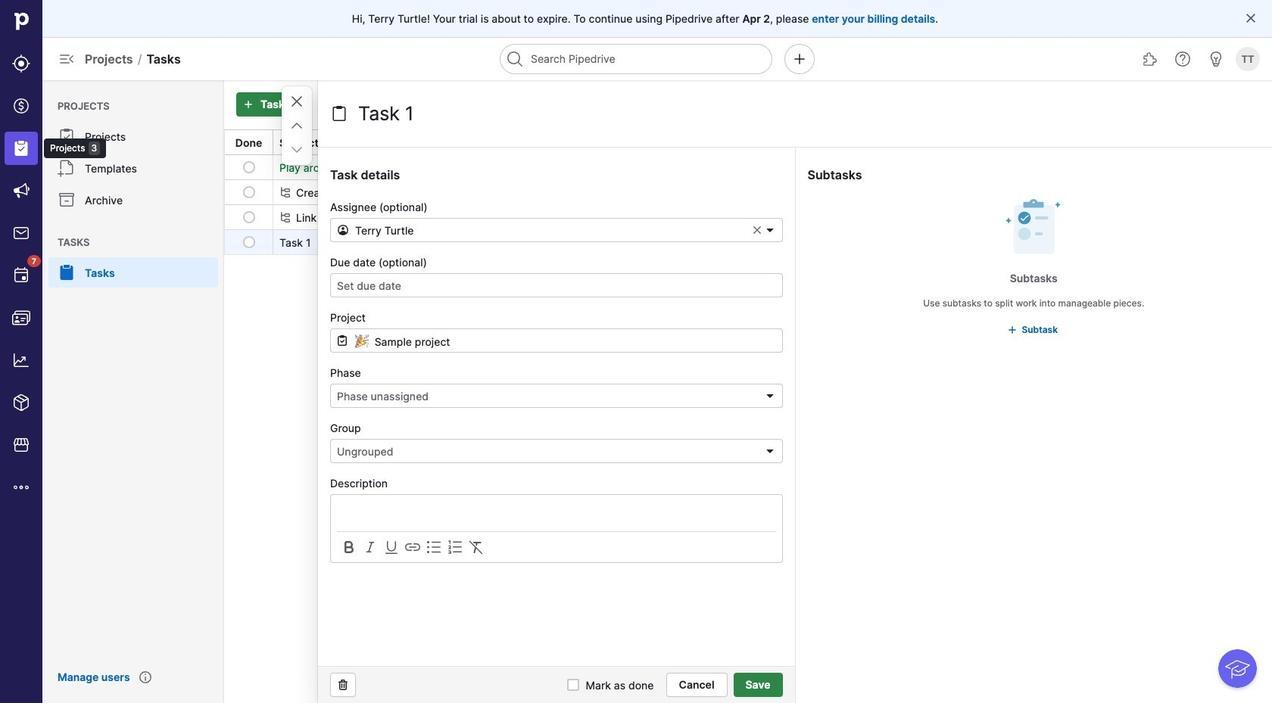 Task type: describe. For each thing, give the bounding box(es) containing it.
quick help image
[[1174, 50, 1192, 68]]

contacts image
[[12, 309, 30, 327]]

color link image
[[1007, 324, 1019, 336]]

color primary image inside row
[[243, 186, 255, 198]]

3 color undefined image from the top
[[58, 191, 76, 209]]

1 color undefined image from the top
[[58, 127, 76, 145]]

3 row from the top
[[225, 204, 1271, 229]]

1 vertical spatial menu item
[[42, 257, 224, 288]]

deals image
[[12, 97, 30, 115]]

4 row from the top
[[225, 229, 1271, 254]]

Set due date text field
[[330, 273, 783, 298]]

sales assistant image
[[1207, 50, 1225, 68]]

2 color secondary image from the left
[[404, 538, 422, 557]]

4 color undefined image from the top
[[58, 264, 76, 282]]

menu toggle image
[[58, 50, 76, 68]]

insights image
[[12, 351, 30, 370]]

leads image
[[12, 55, 30, 73]]

1 row from the top
[[225, 155, 1271, 179]]



Task type: locate. For each thing, give the bounding box(es) containing it.
color secondary image
[[361, 538, 379, 557], [404, 538, 422, 557], [446, 538, 464, 557], [467, 538, 485, 557]]

color primary image
[[288, 117, 306, 135], [860, 136, 872, 148], [243, 186, 255, 198], [764, 224, 776, 236], [334, 679, 352, 691], [568, 679, 580, 691]]

sales inbox image
[[12, 224, 30, 242]]

campaigns image
[[12, 182, 30, 200]]

color primary inverted image
[[239, 98, 257, 111]]

1 color secondary image from the left
[[361, 538, 379, 557]]

marketplace image
[[12, 436, 30, 454]]

None text field
[[330, 329, 783, 353]]

Search Pipedrive field
[[500, 44, 772, 74]]

knowledge center bot, also known as kc bot is an onboarding assistant that allows you to see the list of onboarding items in one place for quick and easy reference. this improves your in-app experience. image
[[1219, 650, 1257, 688]]

quick add image
[[791, 50, 809, 68]]

info image
[[139, 672, 151, 684]]

menu
[[0, 0, 106, 704], [42, 80, 224, 704]]

menu item
[[0, 127, 42, 170], [42, 257, 224, 288]]

2 row from the top
[[225, 179, 1271, 204]]

2 color undefined image from the top
[[58, 159, 76, 177]]

row
[[225, 155, 1271, 179], [225, 179, 1271, 204], [225, 204, 1271, 229], [225, 229, 1271, 254]]

color undefined image
[[12, 267, 30, 285]]

color undefined image
[[58, 127, 76, 145], [58, 159, 76, 177], [58, 191, 76, 209], [58, 264, 76, 282]]

home image
[[10, 10, 33, 33]]

0 vertical spatial menu item
[[0, 127, 42, 170]]

grid
[[224, 129, 1272, 255]]

products image
[[12, 394, 30, 412]]

3 color secondary image from the left
[[446, 538, 464, 557]]

None field
[[330, 218, 783, 242], [330, 329, 783, 353], [330, 384, 783, 408], [330, 439, 783, 463], [330, 218, 783, 242], [330, 329, 783, 353], [330, 384, 783, 408], [330, 439, 783, 463]]

4 color secondary image from the left
[[467, 538, 485, 557]]

color primary image
[[1245, 12, 1257, 24], [288, 92, 306, 111], [330, 105, 348, 123], [288, 141, 306, 159], [243, 161, 255, 173], [243, 211, 255, 223], [337, 224, 349, 236], [752, 225, 762, 236], [243, 236, 255, 248], [336, 335, 348, 347], [764, 390, 776, 402], [764, 445, 776, 457]]

projects image
[[12, 139, 30, 158]]

Task field
[[354, 98, 589, 129]]

more image
[[12, 479, 30, 497]]

color secondary image
[[279, 186, 292, 198], [279, 211, 292, 223], [340, 538, 358, 557], [382, 538, 401, 557], [425, 538, 443, 557]]



Task type: vqa. For each thing, say whether or not it's contained in the screenshot.
mm/dd/yyyy text box
no



